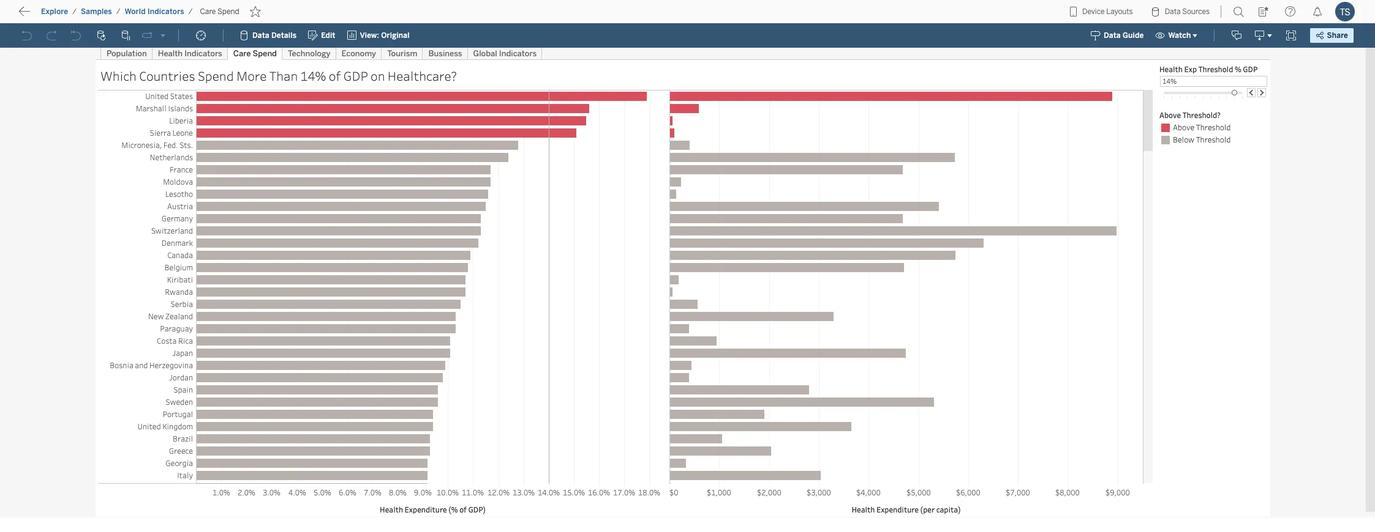 Task type: describe. For each thing, give the bounding box(es) containing it.
explore link
[[40, 7, 69, 17]]

spend
[[218, 7, 239, 16]]

indicators
[[148, 7, 184, 16]]

care spend element
[[196, 7, 243, 16]]

samples
[[81, 7, 112, 16]]

skip to content link
[[29, 7, 125, 23]]

3 / from the left
[[188, 7, 193, 16]]

2 / from the left
[[116, 7, 120, 16]]

care spend
[[200, 7, 239, 16]]

explore / samples / world indicators /
[[41, 7, 193, 16]]

explore
[[41, 7, 68, 16]]



Task type: vqa. For each thing, say whether or not it's contained in the screenshot.
Show As:
no



Task type: locate. For each thing, give the bounding box(es) containing it.
2 horizontal spatial /
[[188, 7, 193, 16]]

skip to content
[[32, 9, 105, 21]]

/
[[72, 7, 77, 16], [116, 7, 120, 16], [188, 7, 193, 16]]

/ left care
[[188, 7, 193, 16]]

1 / from the left
[[72, 7, 77, 16]]

/ right "to"
[[72, 7, 77, 16]]

world
[[125, 7, 146, 16]]

1 horizontal spatial /
[[116, 7, 120, 16]]

skip
[[32, 9, 53, 21]]

to
[[55, 9, 65, 21]]

0 horizontal spatial /
[[72, 7, 77, 16]]

care
[[200, 7, 216, 16]]

/ left world
[[116, 7, 120, 16]]

samples link
[[80, 7, 113, 17]]

world indicators link
[[124, 7, 185, 17]]

content
[[67, 9, 105, 21]]



